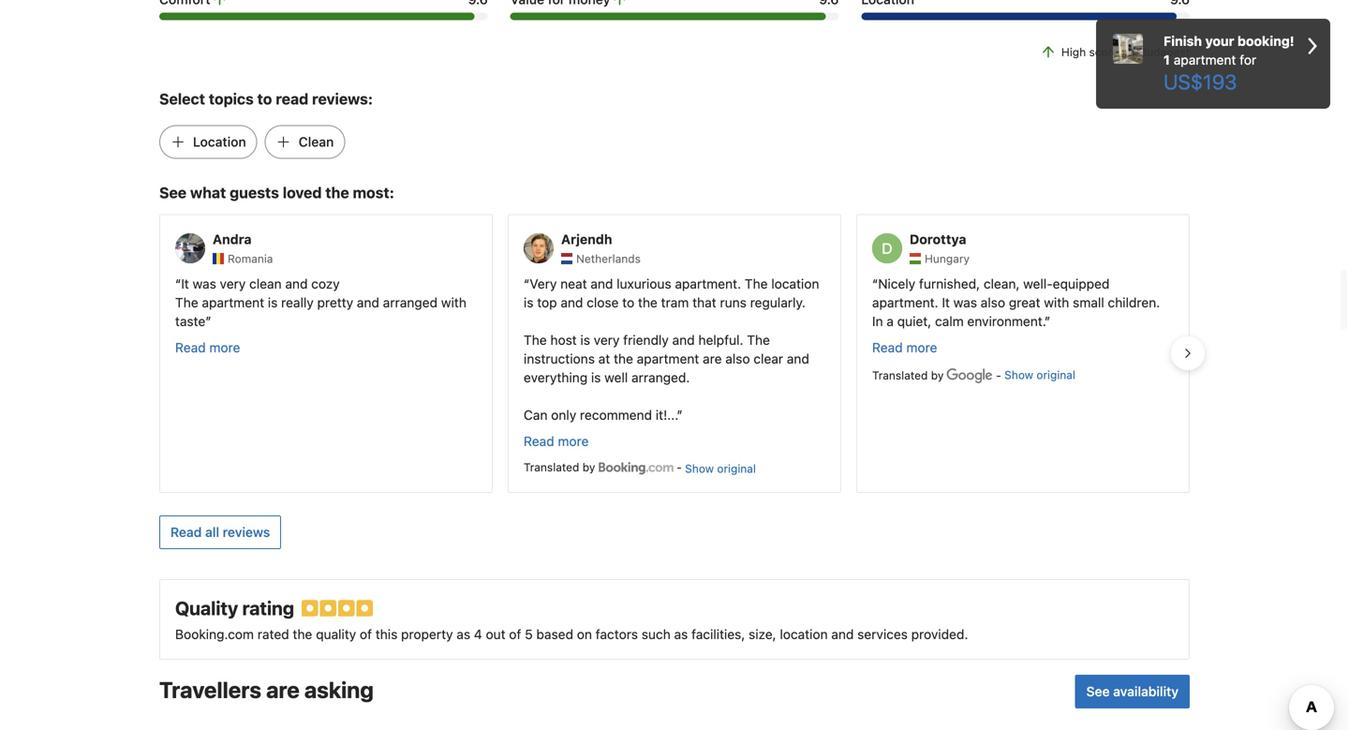 Task type: vqa. For each thing, say whether or not it's contained in the screenshot.
topmost the very
yes



Task type: locate. For each thing, give the bounding box(es) containing it.
as left 4
[[457, 626, 471, 642]]

this is a carousel with rotating slides. it displays featured reviews of the property. use next and previous buttons to navigate. region
[[144, 207, 1205, 500]]

0 horizontal spatial very
[[220, 276, 246, 291]]

neat
[[561, 276, 587, 291]]

1 horizontal spatial also
[[981, 295, 1006, 310]]

more down quiet,
[[907, 340, 938, 355]]

0 horizontal spatial show original button
[[685, 460, 756, 477]]

select topics to read reviews:
[[159, 90, 373, 108]]

0 horizontal spatial it
[[181, 276, 189, 291]]

topics
[[209, 90, 254, 108]]

read more button down the taste
[[175, 338, 240, 357]]

read left all
[[171, 524, 202, 540]]

"
[[175, 276, 181, 291], [524, 276, 530, 291], [873, 276, 879, 291]]

2 with from the left
[[1044, 295, 1070, 310]]

with right arranged
[[441, 295, 467, 310]]

the up the taste
[[175, 295, 198, 310]]

1 vertical spatial by
[[583, 461, 596, 474]]

it
[[181, 276, 189, 291], [942, 295, 950, 310]]

as
[[457, 626, 471, 642], [674, 626, 688, 642]]

finish
[[1164, 33, 1203, 49]]

1 horizontal spatial apartment
[[637, 351, 700, 366]]

arranged.
[[632, 370, 690, 385]]

apartment up the us$193
[[1174, 52, 1237, 67]]

location right size,
[[780, 626, 828, 642]]

location
[[772, 276, 820, 291], [780, 626, 828, 642]]

1 horizontal spatial - show original
[[993, 368, 1076, 382]]

apartment up the arranged.
[[637, 351, 700, 366]]

0 horizontal spatial - show original
[[674, 461, 756, 475]]

1 vertical spatial was
[[954, 295, 978, 310]]

see for see availability
[[1087, 684, 1110, 699]]

1 horizontal spatial for
[[1240, 52, 1257, 67]]

very down 'romania' image
[[220, 276, 246, 291]]

0 vertical spatial - show original
[[993, 368, 1076, 382]]

and
[[285, 276, 308, 291], [591, 276, 613, 291], [357, 295, 380, 310], [561, 295, 583, 310], [673, 332, 695, 348], [787, 351, 810, 366], [832, 626, 854, 642]]

see left what
[[159, 184, 187, 202]]

3 " from the left
[[873, 276, 879, 291]]

is down the clean
[[268, 295, 278, 310]]

apartment. up that on the top of page
[[675, 276, 741, 291]]

to inside " very neat and luxurious apartment. the location is top and close to the tram that runs regularly. the host is very friendly and helpful. the instructions at the apartment are also clear and everything is well arranged. can only recommend it!...
[[623, 295, 635, 310]]

1 vertical spatial are
[[266, 677, 300, 703]]

translated
[[873, 369, 928, 382], [524, 461, 580, 474]]

1 " from the left
[[175, 276, 181, 291]]

it inside " it was very clean and cozy the apartment is really pretty and arranged with taste
[[181, 276, 189, 291]]

0 vertical spatial apartment
[[1174, 52, 1237, 67]]

2 vertical spatial apartment
[[637, 351, 700, 366]]

0 vertical spatial also
[[981, 295, 1006, 310]]

1 horizontal spatial read more
[[524, 433, 589, 449]]

read all reviews button
[[159, 515, 281, 549]]

show
[[1005, 368, 1034, 381], [685, 462, 714, 475]]

1 vertical spatial show original button
[[685, 460, 756, 477]]

0 horizontal spatial for
[[1122, 46, 1137, 59]]

1 horizontal spatial with
[[1044, 295, 1070, 310]]

it up calm
[[942, 295, 950, 310]]

0 horizontal spatial apartment
[[202, 295, 264, 310]]

all
[[205, 524, 219, 540]]

- show original down environment.
[[993, 368, 1076, 382]]

0 vertical spatial translated by
[[873, 369, 947, 382]]

2 " from the left
[[524, 276, 530, 291]]

translated by for very neat and luxurious apartment. the location is top and close to the tram that runs regularly. the host is very friendly and helpful. the instructions at the apartment are also clear and everything is well arranged. can only recommend it!...
[[524, 461, 599, 474]]

very up 'at'
[[594, 332, 620, 348]]

1 horizontal spatial very
[[594, 332, 620, 348]]

the up regularly.
[[745, 276, 768, 291]]

are left the 'asking'
[[266, 677, 300, 703]]

1 horizontal spatial translated
[[873, 369, 928, 382]]

to down luxurious
[[623, 295, 635, 310]]

see left availability
[[1087, 684, 1110, 699]]

- show original for " very neat and luxurious apartment. the location is top and close to the tram that runs regularly. the host is very friendly and helpful. the instructions at the apartment are also clear and everything is well arranged. can only recommend it!...
[[674, 461, 756, 475]]

and right clear
[[787, 351, 810, 366]]

0 vertical spatial very
[[220, 276, 246, 291]]

read down can
[[524, 433, 555, 449]]

by
[[931, 369, 944, 382], [583, 461, 596, 474]]

more for nicely furnished, clean, well-equipped apartment. it was also great with small children. in a quiet, calm environment.
[[907, 340, 938, 355]]

read more down only
[[524, 433, 589, 449]]

0 vertical spatial to
[[257, 90, 272, 108]]

for right "score"
[[1122, 46, 1137, 59]]

also down clean,
[[981, 295, 1006, 310]]

with down "well-"
[[1044, 295, 1070, 310]]

close
[[587, 295, 619, 310]]

property
[[401, 626, 453, 642]]

1 vertical spatial translated
[[524, 461, 580, 474]]

- down environment.
[[996, 369, 1002, 382]]

hungary image
[[910, 253, 921, 264]]

also
[[981, 295, 1006, 310], [726, 351, 750, 366]]

0 vertical spatial by
[[931, 369, 944, 382]]

0 horizontal spatial was
[[193, 276, 216, 291]]

0 horizontal spatial as
[[457, 626, 471, 642]]

1 horizontal spatial to
[[623, 295, 635, 310]]

2 horizontal spatial "
[[1045, 313, 1051, 329]]

1 horizontal spatial translated by
[[873, 369, 947, 382]]

1 vertical spatial also
[[726, 351, 750, 366]]

for down the booking!
[[1240, 52, 1257, 67]]

" inside " nicely furnished, clean, well-equipped apartment. it was also great with small children. in a quiet, calm environment.
[[873, 276, 879, 291]]

" left neat
[[524, 276, 530, 291]]

very
[[220, 276, 246, 291], [594, 332, 620, 348]]

1 vertical spatial - show original
[[674, 461, 756, 475]]

romania image
[[213, 253, 224, 264]]

read more for " nicely furnished, clean, well-equipped apartment. it was also great with small children. in a quiet, calm environment.
[[873, 340, 938, 355]]

1 horizontal spatial read more button
[[524, 432, 589, 451]]

see for see what guests loved the most:
[[159, 184, 187, 202]]

0 vertical spatial apartment.
[[675, 276, 741, 291]]

read more for " very neat and luxurious apartment. the location is top and close to the tram that runs regularly. the host is very friendly and helpful. the instructions at the apartment are also clear and everything is well arranged. can only recommend it!...
[[524, 433, 589, 449]]

" up in
[[873, 276, 879, 291]]

" inside " it was very clean and cozy the apartment is really pretty and arranged with taste
[[175, 276, 181, 291]]

also inside " very neat and luxurious apartment. the location is top and close to the tram that runs regularly. the host is very friendly and helpful. the instructions at the apartment are also clear and everything is well arranged. can only recommend it!...
[[726, 351, 750, 366]]

location 9.6 meter
[[862, 13, 1190, 20]]

translated down only
[[524, 461, 580, 474]]

1 horizontal spatial are
[[703, 351, 722, 366]]

0 vertical spatial translated
[[873, 369, 928, 382]]

more down only
[[558, 433, 589, 449]]

original
[[1037, 368, 1076, 381], [717, 462, 756, 475]]

it up the taste
[[181, 276, 189, 291]]

was inside " nicely furnished, clean, well-equipped apartment. it was also great with small children. in a quiet, calm environment.
[[954, 295, 978, 310]]

1 vertical spatial very
[[594, 332, 620, 348]]

" for " it was very clean and cozy the apartment is really pretty and arranged with taste
[[175, 276, 181, 291]]

furnished,
[[919, 276, 981, 291]]

1 horizontal spatial -
[[996, 369, 1002, 382]]

0 vertical spatial location
[[772, 276, 820, 291]]

show original button for " nicely furnished, clean, well-equipped apartment. it was also great with small children. in a quiet, calm environment.
[[1005, 366, 1076, 383]]

see
[[159, 184, 187, 202], [1087, 684, 1110, 699]]

0 horizontal spatial read more
[[175, 340, 240, 355]]

translated for very neat and luxurious apartment. the location is top and close to the tram that runs regularly. the host is very friendly and helpful. the instructions at the apartment are also clear and everything is well arranged. can only recommend it!...
[[524, 461, 580, 474]]

" for " very neat and luxurious apartment. the location is top and close to the tram that runs regularly. the host is very friendly and helpful. the instructions at the apartment are also clear and everything is well arranged. can only recommend it!...
[[524, 276, 530, 291]]

budapest
[[1140, 46, 1190, 59]]

arranged
[[383, 295, 438, 310]]

1 vertical spatial original
[[717, 462, 756, 475]]

0 vertical spatial it
[[181, 276, 189, 291]]

read inside button
[[171, 524, 202, 540]]

" nicely furnished, clean, well-equipped apartment. it was also great with small children. in a quiet, calm environment.
[[873, 276, 1161, 329]]

great
[[1009, 295, 1041, 310]]

0 vertical spatial show
[[1005, 368, 1034, 381]]

are
[[703, 351, 722, 366], [266, 677, 300, 703]]

is right 'host'
[[581, 332, 590, 348]]

the down luxurious
[[638, 295, 658, 310]]

show original button
[[1005, 366, 1076, 383], [685, 460, 756, 477]]

see what guests loved the most:
[[159, 184, 395, 202]]

friendly
[[624, 332, 669, 348]]

1 horizontal spatial show
[[1005, 368, 1034, 381]]

0 vertical spatial -
[[996, 369, 1002, 382]]

1 horizontal spatial "
[[524, 276, 530, 291]]

1 horizontal spatial apartment.
[[873, 295, 939, 310]]

of left this
[[360, 626, 372, 642]]

as right such
[[674, 626, 688, 642]]

0 horizontal spatial also
[[726, 351, 750, 366]]

" for " nicely furnished, clean, well-equipped apartment. it was also great with small children. in a quiet, calm environment.
[[873, 276, 879, 291]]

provided.
[[912, 626, 969, 642]]

read down the taste
[[175, 340, 206, 355]]

0 vertical spatial show original button
[[1005, 366, 1076, 383]]

are down "helpful."
[[703, 351, 722, 366]]

regularly.
[[750, 295, 806, 310]]

0 horizontal spatial original
[[717, 462, 756, 475]]

- show original down "it!..."
[[674, 461, 756, 475]]

0 vertical spatial was
[[193, 276, 216, 291]]

original for " very neat and luxurious apartment. the location is top and close to the tram that runs regularly. the host is very friendly and helpful. the instructions at the apartment are also clear and everything is well arranged. can only recommend it!...
[[717, 462, 756, 475]]

0 horizontal spatial translated by
[[524, 461, 599, 474]]

translated by down only
[[524, 461, 599, 474]]

0 horizontal spatial to
[[257, 90, 272, 108]]

" for luxurious
[[677, 407, 683, 423]]

1 horizontal spatial of
[[509, 626, 522, 642]]

environment.
[[968, 313, 1045, 329]]

" very neat and luxurious apartment. the location is top and close to the tram that runs regularly. the host is very friendly and helpful. the instructions at the apartment are also clear and everything is well arranged. can only recommend it!...
[[524, 276, 820, 423]]

read all reviews
[[171, 524, 270, 540]]

at
[[599, 351, 610, 366]]

with inside " nicely furnished, clean, well-equipped apartment. it was also great with small children. in a quiet, calm environment.
[[1044, 295, 1070, 310]]

small
[[1073, 295, 1105, 310]]

is left top
[[524, 295, 534, 310]]

1 horizontal spatial see
[[1087, 684, 1110, 699]]

1 horizontal spatial original
[[1037, 368, 1076, 381]]

read more button down quiet,
[[873, 338, 938, 357]]

apartment down the clean
[[202, 295, 264, 310]]

was
[[193, 276, 216, 291], [954, 295, 978, 310]]

this
[[376, 626, 398, 642]]

0 vertical spatial are
[[703, 351, 722, 366]]

1 horizontal spatial was
[[954, 295, 978, 310]]

see inside button
[[1087, 684, 1110, 699]]

1 horizontal spatial by
[[931, 369, 944, 382]]

2 horizontal spatial read more
[[873, 340, 938, 355]]

apartment
[[1174, 52, 1237, 67], [202, 295, 264, 310], [637, 351, 700, 366]]

by down recommend
[[583, 461, 596, 474]]

for inside finish your booking! 1 apartment for us$193
[[1240, 52, 1257, 67]]

0 vertical spatial original
[[1037, 368, 1076, 381]]

read more down quiet,
[[873, 340, 938, 355]]

1 vertical spatial apartment
[[202, 295, 264, 310]]

apartment inside " it was very clean and cozy the apartment is really pretty and arranged with taste
[[202, 295, 264, 310]]

and up close in the top of the page
[[591, 276, 613, 291]]

quiet,
[[898, 313, 932, 329]]

2 horizontal spatial "
[[873, 276, 879, 291]]

1 vertical spatial to
[[623, 295, 635, 310]]

0 horizontal spatial apartment.
[[675, 276, 741, 291]]

1 vertical spatial show
[[685, 462, 714, 475]]

1 horizontal spatial show original button
[[1005, 366, 1076, 383]]

romania
[[228, 252, 273, 265]]

1 vertical spatial it
[[942, 295, 950, 310]]

more down 'romania' image
[[209, 340, 240, 355]]

0 horizontal spatial see
[[159, 184, 187, 202]]

rated
[[258, 626, 289, 642]]

1 with from the left
[[441, 295, 467, 310]]

was down the furnished, in the top of the page
[[954, 295, 978, 310]]

- for quiet,
[[996, 369, 1002, 382]]

apartment inside " very neat and luxurious apartment. the location is top and close to the tram that runs regularly. the host is very friendly and helpful. the instructions at the apartment are also clear and everything is well arranged. can only recommend it!...
[[637, 351, 700, 366]]

1 vertical spatial translated by
[[524, 461, 599, 474]]

only
[[551, 407, 577, 423]]

-
[[996, 369, 1002, 382], [677, 461, 682, 474]]

of
[[360, 626, 372, 642], [509, 626, 522, 642]]

2 horizontal spatial read more button
[[873, 338, 938, 357]]

was down 'romania' image
[[193, 276, 216, 291]]

also down "helpful."
[[726, 351, 750, 366]]

more
[[209, 340, 240, 355], [907, 340, 938, 355], [558, 433, 589, 449]]

read down the a at the top right of the page
[[873, 340, 903, 355]]

of left the 5
[[509, 626, 522, 642]]

the left 'host'
[[524, 332, 547, 348]]

location up regularly.
[[772, 276, 820, 291]]

is
[[268, 295, 278, 310], [524, 295, 534, 310], [581, 332, 590, 348], [591, 370, 601, 385]]

equipped
[[1053, 276, 1110, 291]]

1 vertical spatial see
[[1087, 684, 1110, 699]]

apartment.
[[675, 276, 741, 291], [873, 295, 939, 310]]

reviews
[[223, 524, 270, 540]]

translated down the a at the top right of the page
[[873, 369, 928, 382]]

- down "it!..."
[[677, 461, 682, 474]]

0 horizontal spatial of
[[360, 626, 372, 642]]

0 horizontal spatial with
[[441, 295, 467, 310]]

dorottya
[[910, 231, 967, 247]]

0 horizontal spatial show
[[685, 462, 714, 475]]

original for " nicely furnished, clean, well-equipped apartment. it was also great with small children. in a quiet, calm environment.
[[1037, 368, 1076, 381]]

0 horizontal spatial by
[[583, 461, 596, 474]]

the
[[325, 184, 349, 202], [638, 295, 658, 310], [614, 351, 634, 366], [293, 626, 312, 642]]

1 vertical spatial -
[[677, 461, 682, 474]]

0 horizontal spatial "
[[175, 276, 181, 291]]

0 horizontal spatial "
[[206, 313, 211, 329]]

booking.com
[[175, 626, 254, 642]]

apartment. down nicely
[[873, 295, 939, 310]]

2 horizontal spatial more
[[907, 340, 938, 355]]

apartment inside finish your booking! 1 apartment for us$193
[[1174, 52, 1237, 67]]

finish your booking! 1 apartment for us$193
[[1164, 33, 1295, 94]]

" up the taste
[[175, 276, 181, 291]]

read more button
[[175, 338, 240, 357], [873, 338, 938, 357], [524, 432, 589, 451]]

reviews:
[[312, 90, 373, 108]]

1 horizontal spatial more
[[558, 433, 589, 449]]

read more
[[175, 340, 240, 355], [873, 340, 938, 355], [524, 433, 589, 449]]

2 of from the left
[[509, 626, 522, 642]]

0 horizontal spatial -
[[677, 461, 682, 474]]

rating
[[242, 597, 294, 619]]

1 vertical spatial apartment.
[[873, 295, 939, 310]]

0 horizontal spatial read more button
[[175, 338, 240, 357]]

are inside " very neat and luxurious apartment. the location is top and close to the tram that runs regularly. the host is very friendly and helpful. the instructions at the apartment are also clear and everything is well arranged. can only recommend it!...
[[703, 351, 722, 366]]

and right pretty
[[357, 295, 380, 310]]

1 horizontal spatial as
[[674, 626, 688, 642]]

the up clear
[[747, 332, 770, 348]]

2 horizontal spatial apartment
[[1174, 52, 1237, 67]]

read more down the taste
[[175, 340, 240, 355]]

read
[[175, 340, 206, 355], [873, 340, 903, 355], [524, 433, 555, 449], [171, 524, 202, 540]]

read more button for " very neat and luxurious apartment. the location is top and close to the tram that runs regularly. the host is very friendly and helpful. the instructions at the apartment are also clear and everything is well arranged. can only recommend it!...
[[524, 432, 589, 451]]

translated by
[[873, 369, 947, 382], [524, 461, 599, 474]]

select
[[159, 90, 205, 108]]

translated by down quiet,
[[873, 369, 947, 382]]

to left read
[[257, 90, 272, 108]]

by for very neat and luxurious apartment. the location is top and close to the tram that runs regularly. the host is very friendly and helpful. the instructions at the apartment are also clear and everything is well arranged. can only recommend it!...
[[583, 461, 596, 474]]

and left "helpful."
[[673, 332, 695, 348]]

0 vertical spatial see
[[159, 184, 187, 202]]

" inside " very neat and luxurious apartment. the location is top and close to the tram that runs regularly. the host is very friendly and helpful. the instructions at the apartment are also clear and everything is well arranged. can only recommend it!...
[[524, 276, 530, 291]]

0 horizontal spatial more
[[209, 340, 240, 355]]

by down calm
[[931, 369, 944, 382]]

translated for nicely furnished, clean, well-equipped apartment. it was also great with small children. in a quiet, calm environment.
[[873, 369, 928, 382]]

1 horizontal spatial it
[[942, 295, 950, 310]]

read more button down only
[[524, 432, 589, 451]]

1 horizontal spatial "
[[677, 407, 683, 423]]

0 horizontal spatial translated
[[524, 461, 580, 474]]



Task type: describe. For each thing, give the bounding box(es) containing it.
- for runs
[[677, 461, 682, 474]]

apartment. inside " nicely furnished, clean, well-equipped apartment. it was also great with small children. in a quiet, calm environment.
[[873, 295, 939, 310]]

booking.com rated the quality of this property as 4 out of 5 based on factors such as facilities, size, location and services provided.
[[175, 626, 969, 642]]

top
[[537, 295, 557, 310]]

" for well-
[[1045, 313, 1051, 329]]

1
[[1164, 52, 1171, 67]]

factors
[[596, 626, 638, 642]]

show for calm
[[1005, 368, 1034, 381]]

" for clean
[[206, 313, 211, 329]]

location inside " very neat and luxurious apartment. the location is top and close to the tram that runs regularly. the host is very friendly and helpful. the instructions at the apartment are also clear and everything is well arranged. can only recommend it!...
[[772, 276, 820, 291]]

it inside " nicely furnished, clean, well-equipped apartment. it was also great with small children. in a quiet, calm environment.
[[942, 295, 950, 310]]

booking!
[[1238, 33, 1295, 49]]

1 vertical spatial location
[[780, 626, 828, 642]]

netherlands image
[[561, 253, 573, 264]]

well
[[605, 370, 628, 385]]

rightchevron image
[[1308, 32, 1318, 60]]

netherlands
[[576, 252, 641, 265]]

recommend
[[580, 407, 652, 423]]

really
[[281, 295, 314, 310]]

pretty
[[317, 295, 353, 310]]

value for money 9.6 meter
[[511, 13, 839, 20]]

hungary
[[925, 252, 970, 265]]

runs
[[720, 295, 747, 310]]

read more for " it was very clean and cozy the apartment is really pretty and arranged with taste
[[175, 340, 240, 355]]

asking
[[304, 677, 374, 703]]

also inside " nicely furnished, clean, well-equipped apartment. it was also great with small children. in a quiet, calm environment.
[[981, 295, 1006, 310]]

on
[[577, 626, 592, 642]]

such
[[642, 626, 671, 642]]

clean
[[299, 134, 334, 150]]

instructions
[[524, 351, 595, 366]]

size,
[[749, 626, 777, 642]]

children.
[[1108, 295, 1161, 310]]

apartment. inside " very neat and luxurious apartment. the location is top and close to the tram that runs regularly. the host is very friendly and helpful. the instructions at the apartment are also clear and everything is well arranged. can only recommend it!...
[[675, 276, 741, 291]]

read
[[276, 90, 309, 108]]

what
[[190, 184, 226, 202]]

guests
[[230, 184, 279, 202]]

services
[[858, 626, 908, 642]]

show for regularly.
[[685, 462, 714, 475]]

a
[[887, 313, 894, 329]]

very inside " very neat and luxurious apartment. the location is top and close to the tram that runs regularly. the host is very friendly and helpful. the instructions at the apartment are also clear and everything is well arranged. can only recommend it!...
[[594, 332, 620, 348]]

5
[[525, 626, 533, 642]]

andra
[[213, 231, 252, 247]]

out
[[486, 626, 506, 642]]

read for " very neat and luxurious apartment. the location is top and close to the tram that runs regularly. the host is very friendly and helpful. the instructions at the apartment are also clear and everything is well arranged. can only recommend it!...
[[524, 433, 555, 449]]

1 as from the left
[[457, 626, 471, 642]]

2 as from the left
[[674, 626, 688, 642]]

most:
[[353, 184, 395, 202]]

arjendh
[[561, 231, 613, 247]]

loved
[[283, 184, 322, 202]]

0 horizontal spatial are
[[266, 677, 300, 703]]

well-
[[1024, 276, 1053, 291]]

the right 'at'
[[614, 351, 634, 366]]

score
[[1090, 46, 1119, 59]]

travellers are asking
[[159, 677, 374, 703]]

4
[[474, 626, 482, 642]]

high
[[1062, 46, 1086, 59]]

is inside " it was very clean and cozy the apartment is really pretty and arranged with taste
[[268, 295, 278, 310]]

location
[[193, 134, 246, 150]]

us$193
[[1164, 69, 1238, 94]]

it!...
[[656, 407, 677, 423]]

read for " it was very clean and cozy the apartment is really pretty and arranged with taste
[[175, 340, 206, 355]]

helpful.
[[699, 332, 744, 348]]

- show original for " nicely furnished, clean, well-equipped apartment. it was also great with small children. in a quiet, calm environment.
[[993, 368, 1076, 382]]

more for very neat and luxurious apartment. the location is top and close to the tram that runs regularly. the host is very friendly and helpful. the instructions at the apartment are also clear and everything is well arranged. can only recommend it!...
[[558, 433, 589, 449]]

cozy
[[311, 276, 340, 291]]

your
[[1206, 33, 1235, 49]]

and up 'really'
[[285, 276, 308, 291]]

facilities,
[[692, 626, 745, 642]]

travellers
[[159, 677, 262, 703]]

read more button for " it was very clean and cozy the apartment is really pretty and arranged with taste
[[175, 338, 240, 357]]

clear
[[754, 351, 784, 366]]

very inside " it was very clean and cozy the apartment is really pretty and arranged with taste
[[220, 276, 246, 291]]

nicely
[[879, 276, 916, 291]]

read more button for " nicely furnished, clean, well-equipped apartment. it was also great with small children. in a quiet, calm environment.
[[873, 338, 938, 357]]

everything
[[524, 370, 588, 385]]

read for " nicely furnished, clean, well-equipped apartment. it was also great with small children. in a quiet, calm environment.
[[873, 340, 903, 355]]

high score for budapest
[[1062, 46, 1190, 59]]

quality rating
[[175, 597, 294, 619]]

by for nicely furnished, clean, well-equipped apartment. it was also great with small children. in a quiet, calm environment.
[[931, 369, 944, 382]]

quality
[[316, 626, 356, 642]]

" it was very clean and cozy the apartment is really pretty and arranged with taste
[[175, 276, 467, 329]]

1 of from the left
[[360, 626, 372, 642]]

see availability button
[[1076, 675, 1190, 708]]

quality
[[175, 597, 238, 619]]

comfort 9.6 meter
[[159, 13, 488, 20]]

calm
[[935, 313, 964, 329]]

that
[[693, 295, 717, 310]]

can
[[524, 407, 548, 423]]

was inside " it was very clean and cozy the apartment is really pretty and arranged with taste
[[193, 276, 216, 291]]

show original button for " very neat and luxurious apartment. the location is top and close to the tram that runs regularly. the host is very friendly and helpful. the instructions at the apartment are also clear and everything is well arranged. can only recommend it!...
[[685, 460, 756, 477]]

clean,
[[984, 276, 1020, 291]]

taste
[[175, 313, 206, 329]]

is left well
[[591, 370, 601, 385]]

and left 'services'
[[832, 626, 854, 642]]

availability
[[1114, 684, 1179, 699]]

based
[[537, 626, 574, 642]]

more for it was very clean and cozy the apartment is really pretty and arranged with taste
[[209, 340, 240, 355]]

the right "loved"
[[325, 184, 349, 202]]

the right the rated
[[293, 626, 312, 642]]

tram
[[661, 295, 689, 310]]

very
[[530, 276, 557, 291]]

and down neat
[[561, 295, 583, 310]]

host
[[551, 332, 577, 348]]

luxurious
[[617, 276, 672, 291]]

the inside " it was very clean and cozy the apartment is really pretty and arranged with taste
[[175, 295, 198, 310]]

clean
[[249, 276, 282, 291]]

in
[[873, 313, 884, 329]]

see availability
[[1087, 684, 1179, 699]]

with inside " it was very clean and cozy the apartment is really pretty and arranged with taste
[[441, 295, 467, 310]]

translated by for nicely furnished, clean, well-equipped apartment. it was also great with small children. in a quiet, calm environment.
[[873, 369, 947, 382]]



